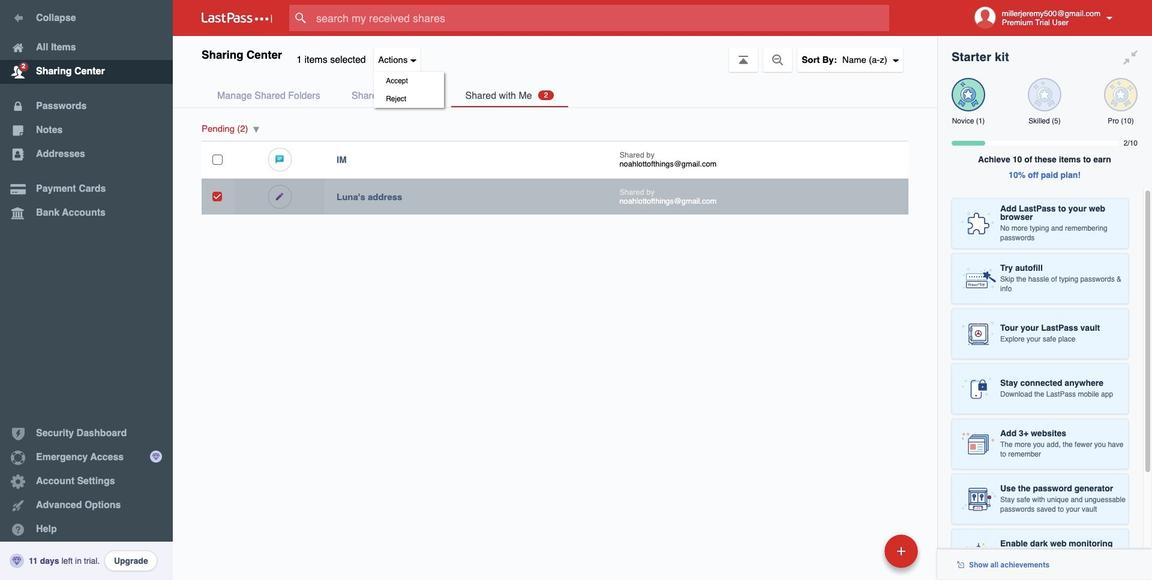 Task type: vqa. For each thing, say whether or not it's contained in the screenshot.
dialog
no



Task type: locate. For each thing, give the bounding box(es) containing it.
new item navigation
[[880, 532, 925, 581]]

new item image
[[897, 548, 905, 556]]

lastpass image
[[202, 13, 272, 23]]

main navigation navigation
[[0, 0, 173, 581]]



Task type: describe. For each thing, give the bounding box(es) containing it.
Search search field
[[289, 5, 913, 31]]

search my received shares text field
[[289, 5, 913, 31]]

vault options navigation
[[173, 36, 937, 108]]



